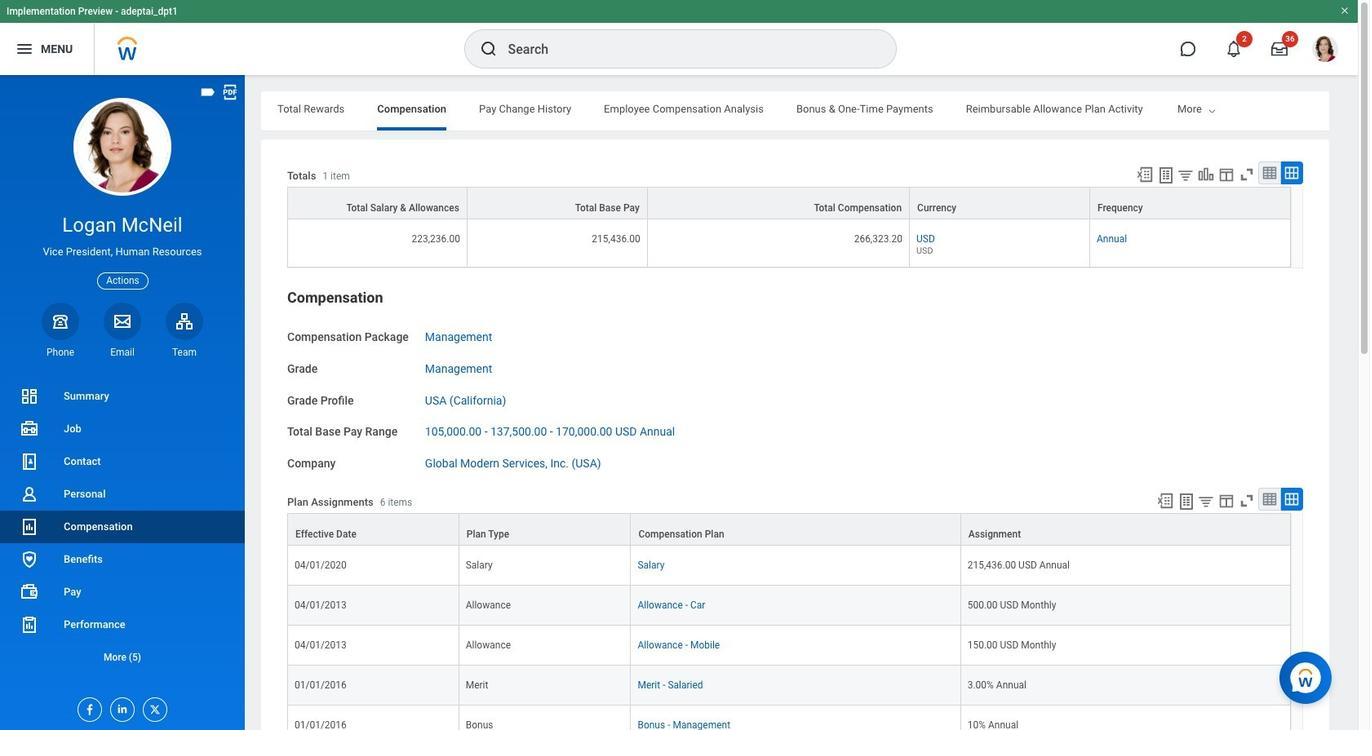 Task type: locate. For each thing, give the bounding box(es) containing it.
tab list
[[261, 91, 1329, 131]]

export to excel image for the export to worksheets image associated with select to filter grid data icon
[[1156, 492, 1174, 510]]

benefits image
[[20, 550, 39, 570]]

export to excel image left select to filter grid data icon
[[1156, 492, 1174, 510]]

view worker - expand/collapse chart image
[[1197, 166, 1215, 184]]

export to excel image
[[1136, 166, 1154, 184], [1156, 492, 1174, 510]]

1 vertical spatial export to excel image
[[1156, 492, 1174, 510]]

0 vertical spatial export to worksheets image
[[1156, 166, 1176, 185]]

1 vertical spatial click to view/edit grid preferences image
[[1218, 492, 1236, 510]]

0 horizontal spatial export to worksheets image
[[1156, 166, 1176, 185]]

export to worksheets image for select to filter grid data image at the right top of page
[[1156, 166, 1176, 185]]

tag image
[[199, 83, 217, 101]]

view printable version (pdf) image
[[221, 83, 239, 101]]

expand table image
[[1284, 165, 1300, 181]]

2 row from the top
[[287, 220, 1291, 268]]

3 row from the top
[[287, 513, 1291, 546]]

0 vertical spatial click to view/edit grid preferences image
[[1218, 166, 1236, 184]]

toolbar for 1st 'row' from the top of the page
[[1129, 162, 1303, 187]]

personal image
[[20, 485, 39, 504]]

team logan mcneil element
[[166, 346, 203, 359]]

1 horizontal spatial export to excel image
[[1156, 492, 1174, 510]]

export to excel image left select to filter grid data image at the right top of page
[[1136, 166, 1154, 184]]

export to worksheets image for select to filter grid data icon
[[1177, 492, 1196, 512]]

7 row from the top
[[287, 666, 1291, 706]]

select to filter grid data image
[[1177, 166, 1195, 184]]

1 horizontal spatial export to worksheets image
[[1177, 492, 1196, 512]]

phone image
[[49, 312, 72, 331]]

Search Workday  search field
[[508, 31, 862, 67]]

row
[[287, 187, 1291, 220], [287, 220, 1291, 268], [287, 513, 1291, 546], [287, 546, 1291, 586], [287, 586, 1291, 626], [287, 626, 1291, 666], [287, 666, 1291, 706], [287, 706, 1291, 730]]

click to view/edit grid preferences image left fullscreen image
[[1218, 492, 1236, 510]]

export to worksheets image left select to filter grid data image at the right top of page
[[1156, 166, 1176, 185]]

1 click to view/edit grid preferences image from the top
[[1218, 166, 1236, 184]]

0 vertical spatial toolbar
[[1129, 162, 1303, 187]]

table image
[[1262, 491, 1278, 508]]

facebook image
[[78, 699, 96, 716]]

0 vertical spatial export to excel image
[[1136, 166, 1154, 184]]

export to worksheets image left select to filter grid data icon
[[1177, 492, 1196, 512]]

0 horizontal spatial export to excel image
[[1136, 166, 1154, 184]]

banner
[[0, 0, 1358, 75]]

performance image
[[20, 615, 39, 635]]

click to view/edit grid preferences image right view worker - expand/collapse chart icon
[[1218, 166, 1236, 184]]

1 vertical spatial export to worksheets image
[[1177, 492, 1196, 512]]

mail image
[[113, 312, 132, 331]]

toolbar
[[1129, 162, 1303, 187], [1149, 488, 1303, 513]]

close environment banner image
[[1340, 6, 1350, 16]]

group
[[287, 288, 1303, 730]]

inbox large image
[[1271, 41, 1288, 57]]

expand table image
[[1284, 491, 1300, 508]]

export to worksheets image
[[1156, 166, 1176, 185], [1177, 492, 1196, 512]]

search image
[[479, 39, 498, 59]]

export to excel image for the export to worksheets image associated with select to filter grid data image at the right top of page
[[1136, 166, 1154, 184]]

click to view/edit grid preferences image
[[1218, 166, 1236, 184], [1218, 492, 1236, 510]]

pay image
[[20, 583, 39, 602]]

list
[[0, 380, 245, 674]]

1 vertical spatial toolbar
[[1149, 488, 1303, 513]]



Task type: describe. For each thing, give the bounding box(es) containing it.
summary image
[[20, 387, 39, 406]]

fullscreen image
[[1238, 166, 1256, 184]]

contact image
[[20, 452, 39, 472]]

email logan mcneil element
[[104, 346, 141, 359]]

table image
[[1262, 165, 1278, 181]]

justify image
[[15, 39, 34, 59]]

6 row from the top
[[287, 626, 1291, 666]]

8 row from the top
[[287, 706, 1291, 730]]

notifications large image
[[1226, 41, 1242, 57]]

profile logan mcneil image
[[1312, 36, 1338, 65]]

4 row from the top
[[287, 546, 1291, 586]]

x image
[[144, 699, 162, 716]]

navigation pane region
[[0, 75, 245, 730]]

2 click to view/edit grid preferences image from the top
[[1218, 492, 1236, 510]]

1 row from the top
[[287, 187, 1291, 220]]

phone logan mcneil element
[[42, 346, 79, 359]]

linkedin image
[[111, 699, 129, 716]]

view team image
[[175, 312, 194, 331]]

compensation image
[[20, 517, 39, 537]]

toolbar for sixth 'row' from the bottom of the page
[[1149, 488, 1303, 513]]

job image
[[20, 419, 39, 439]]

fullscreen image
[[1238, 492, 1256, 510]]

5 row from the top
[[287, 586, 1291, 626]]

select to filter grid data image
[[1197, 493, 1215, 510]]



Task type: vqa. For each thing, say whether or not it's contained in the screenshot.
the rightmost now
no



